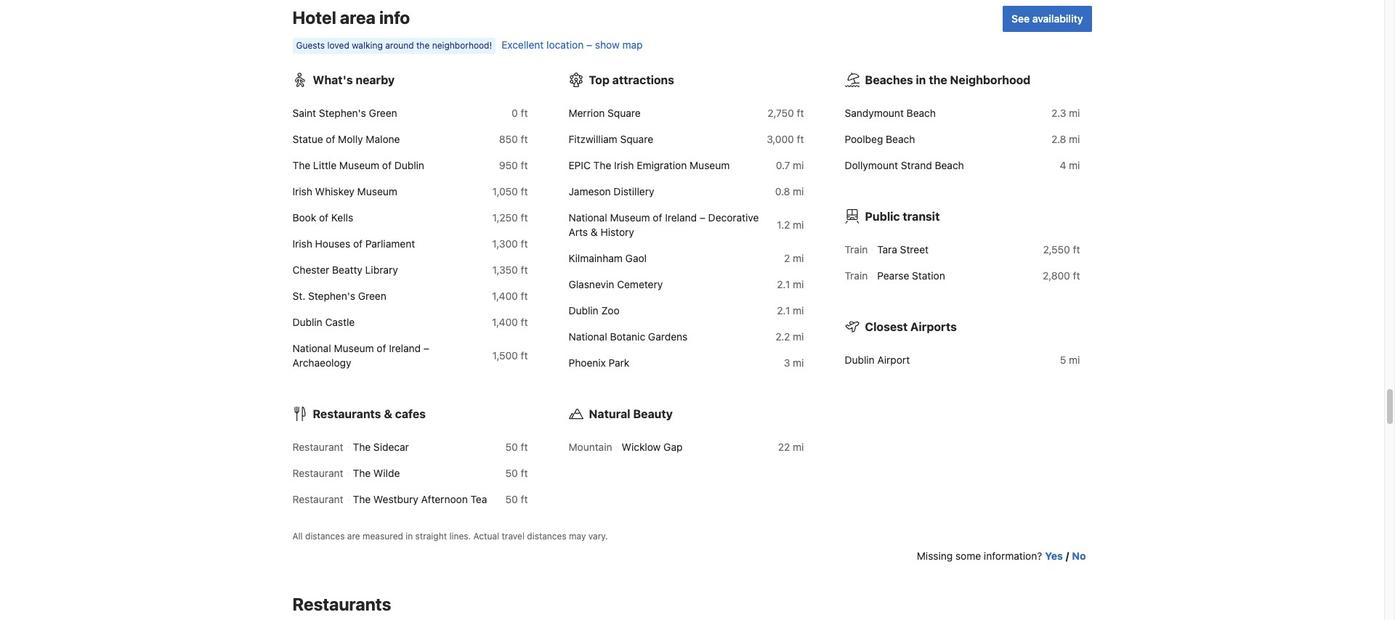Task type: locate. For each thing, give the bounding box(es) containing it.
see availability
[[1012, 13, 1084, 25]]

1 distances from the left
[[305, 532, 345, 543]]

1 50 ft from the top
[[506, 442, 528, 454]]

loved
[[327, 40, 350, 51]]

0 vertical spatial train
[[845, 244, 868, 256]]

2 vertical spatial –
[[424, 343, 430, 355]]

1,400 ft down the 1,350 ft
[[492, 290, 528, 303]]

1 1,400 from the top
[[492, 290, 518, 303]]

0 vertical spatial 50 ft
[[506, 442, 528, 454]]

square for merrion square
[[608, 107, 641, 119]]

2.1 mi
[[777, 279, 804, 291], [777, 305, 804, 317]]

0 horizontal spatial in
[[406, 532, 413, 543]]

restaurant up all
[[293, 494, 343, 506]]

0 horizontal spatial distances
[[305, 532, 345, 543]]

sidecar
[[374, 442, 409, 454]]

top
[[589, 74, 610, 87]]

parliament
[[366, 238, 415, 250]]

castle
[[325, 316, 355, 329]]

dublin for dublin airport
[[845, 354, 875, 367]]

yes
[[1046, 551, 1063, 563]]

0 vertical spatial restaurants
[[313, 408, 381, 421]]

transit
[[903, 210, 940, 223]]

1,050 ft
[[493, 186, 528, 198]]

0 vertical spatial –
[[587, 39, 593, 51]]

houses
[[315, 238, 351, 250]]

restaurant left the wilde
[[293, 468, 343, 480]]

mi for dublin zoo
[[793, 305, 804, 317]]

the for the little museum of dublin
[[293, 159, 311, 172]]

0 vertical spatial irish
[[614, 159, 634, 172]]

1 1,400 ft from the top
[[492, 290, 528, 303]]

restaurants up the sidecar
[[313, 408, 381, 421]]

1 horizontal spatial ireland
[[665, 212, 697, 224]]

square up fitzwilliam square on the top left
[[608, 107, 641, 119]]

mi for kilmainham gaol
[[793, 253, 804, 265]]

restaurant down restaurants & cafes
[[293, 442, 343, 454]]

irish houses of parliament
[[293, 238, 415, 250]]

mi right the 2.2
[[793, 331, 804, 343]]

the for the westbury afternoon tea
[[353, 494, 371, 506]]

glasnevin
[[569, 279, 615, 291]]

0 vertical spatial 2.1
[[777, 279, 790, 291]]

mi right the 3
[[793, 357, 804, 370]]

– inside national museum of ireland – decorative arts & history
[[700, 212, 706, 224]]

1 horizontal spatial distances
[[527, 532, 567, 543]]

0 vertical spatial 2.1 mi
[[777, 279, 804, 291]]

1,400 for dublin castle
[[492, 316, 518, 329]]

1 horizontal spatial the
[[929, 74, 948, 87]]

0 vertical spatial &
[[591, 226, 598, 239]]

guests
[[296, 40, 325, 51]]

gap
[[664, 442, 683, 454]]

national inside national museum of ireland – decorative arts & history
[[569, 212, 607, 224]]

2 1,400 ft from the top
[[492, 316, 528, 329]]

2.1 mi for glasnevin cemetery
[[777, 279, 804, 291]]

mi down "2 mi"
[[793, 279, 804, 291]]

– inside national museum of ireland – archaeology
[[424, 343, 430, 355]]

zoo
[[602, 305, 620, 317]]

square up 'epic the irish emigration museum'
[[620, 133, 654, 146]]

of right houses
[[353, 238, 363, 250]]

mi right 4
[[1069, 159, 1081, 172]]

of up restaurants & cafes
[[377, 343, 386, 355]]

the left sidecar
[[353, 442, 371, 454]]

1,400 down 1,350
[[492, 290, 518, 303]]

dublin
[[395, 159, 425, 172], [569, 305, 599, 317], [293, 316, 323, 329], [845, 354, 875, 367]]

info
[[379, 8, 410, 28]]

2,800 ft
[[1043, 270, 1081, 282]]

beach down beaches in the neighborhood
[[907, 107, 936, 119]]

mi right 2
[[793, 253, 804, 265]]

1 train from the top
[[845, 244, 868, 256]]

1 restaurant from the top
[[293, 442, 343, 454]]

beach right strand
[[935, 159, 964, 172]]

all
[[293, 532, 303, 543]]

1 vertical spatial beach
[[886, 133, 916, 146]]

mi right 2.3 at the top of the page
[[1069, 107, 1081, 119]]

1,400 up 1,500
[[492, 316, 518, 329]]

train for pearse station
[[845, 270, 868, 282]]

closest airports
[[865, 321, 957, 334]]

1 vertical spatial –
[[700, 212, 706, 224]]

irish up distillery at the left top of the page
[[614, 159, 634, 172]]

distances
[[305, 532, 345, 543], [527, 532, 567, 543]]

1 vertical spatial irish
[[293, 186, 312, 198]]

mi for poolbeg beach
[[1069, 133, 1081, 146]]

dublin down malone
[[395, 159, 425, 172]]

2.1 up the 2.2
[[777, 305, 790, 317]]

no
[[1073, 551, 1086, 563]]

1 vertical spatial the
[[929, 74, 948, 87]]

in right beaches
[[916, 74, 926, 87]]

mi right 1.2 at the right
[[793, 219, 804, 231]]

westbury
[[374, 494, 419, 506]]

2 vertical spatial irish
[[293, 238, 312, 250]]

1 vertical spatial ireland
[[389, 343, 421, 355]]

irish down book
[[293, 238, 312, 250]]

stephen's up statue of molly malone
[[319, 107, 366, 119]]

national
[[569, 212, 607, 224], [569, 331, 607, 343], [293, 343, 331, 355]]

wicklow
[[622, 442, 661, 454]]

national museum of ireland – decorative arts & history
[[569, 212, 759, 239]]

1 vertical spatial 1,400 ft
[[492, 316, 528, 329]]

train left tara
[[845, 244, 868, 256]]

1,300 ft
[[492, 238, 528, 250]]

ft for merrion square
[[797, 107, 804, 119]]

2 50 ft from the top
[[506, 468, 528, 480]]

3 restaurant from the top
[[293, 494, 343, 506]]

museum inside national museum of ireland – archaeology
[[334, 343, 374, 355]]

of left molly
[[326, 133, 335, 146]]

restaurant for the sidecar
[[293, 442, 343, 454]]

mi up 2.2 mi
[[793, 305, 804, 317]]

in left straight
[[406, 532, 413, 543]]

3 50 ft from the top
[[506, 494, 528, 506]]

2 50 from the top
[[506, 468, 518, 480]]

decorative
[[709, 212, 759, 224]]

1 vertical spatial 2.1 mi
[[777, 305, 804, 317]]

0 vertical spatial 50
[[506, 442, 518, 454]]

are
[[347, 532, 360, 543]]

0 vertical spatial ireland
[[665, 212, 697, 224]]

national up arts on the left of page
[[569, 212, 607, 224]]

1,400 ft for st. stephen's green
[[492, 290, 528, 303]]

restaurants for restaurants & cafes
[[313, 408, 381, 421]]

mi for sandymount beach
[[1069, 107, 1081, 119]]

1 vertical spatial &
[[384, 408, 392, 421]]

of down malone
[[382, 159, 392, 172]]

mi right 0.7
[[793, 159, 804, 172]]

beach up dollymount strand beach
[[886, 133, 916, 146]]

0 vertical spatial the
[[417, 40, 430, 51]]

dublin left zoo
[[569, 305, 599, 317]]

1,400
[[492, 290, 518, 303], [492, 316, 518, 329]]

0 vertical spatial green
[[369, 107, 397, 119]]

1 vertical spatial 50
[[506, 468, 518, 480]]

ft for irish whiskey museum
[[521, 186, 528, 198]]

1 horizontal spatial –
[[587, 39, 593, 51]]

merrion square
[[569, 107, 641, 119]]

mi right the 2.8
[[1069, 133, 1081, 146]]

statue
[[293, 133, 323, 146]]

no button
[[1073, 550, 1086, 564]]

2 restaurant from the top
[[293, 468, 343, 480]]

2.1 mi up 2.2 mi
[[777, 305, 804, 317]]

mi
[[1069, 107, 1081, 119], [1069, 133, 1081, 146], [793, 159, 804, 172], [1069, 159, 1081, 172], [793, 186, 804, 198], [793, 219, 804, 231], [793, 253, 804, 265], [793, 279, 804, 291], [793, 305, 804, 317], [793, 331, 804, 343], [1069, 354, 1081, 367], [793, 357, 804, 370], [793, 442, 804, 454]]

– left decorative
[[700, 212, 706, 224]]

mi for national museum of ireland – decorative arts & history
[[793, 219, 804, 231]]

green down the "library"
[[358, 290, 387, 303]]

the right beaches
[[929, 74, 948, 87]]

1 horizontal spatial &
[[591, 226, 598, 239]]

3 50 from the top
[[506, 494, 518, 506]]

guests loved walking around the neighborhood!
[[296, 40, 492, 51]]

beach for poolbeg beach
[[886, 133, 916, 146]]

2
[[784, 253, 790, 265]]

availability
[[1033, 13, 1084, 25]]

2 horizontal spatial –
[[700, 212, 706, 224]]

– up cafes
[[424, 343, 430, 355]]

0 vertical spatial 1,400 ft
[[492, 290, 528, 303]]

the right epic
[[594, 159, 612, 172]]

national up archaeology
[[293, 343, 331, 355]]

irish
[[614, 159, 634, 172], [293, 186, 312, 198], [293, 238, 312, 250]]

850 ft
[[499, 133, 528, 146]]

3
[[784, 357, 790, 370]]

0 vertical spatial square
[[608, 107, 641, 119]]

attractions
[[613, 74, 675, 87]]

airports
[[911, 321, 957, 334]]

1 vertical spatial stephen's
[[308, 290, 355, 303]]

sandymount beach
[[845, 107, 936, 119]]

950 ft
[[499, 159, 528, 172]]

strand
[[901, 159, 932, 172]]

1 2.1 mi from the top
[[777, 279, 804, 291]]

the left wilde
[[353, 468, 371, 480]]

1 vertical spatial restaurants
[[293, 595, 391, 615]]

ireland up cafes
[[389, 343, 421, 355]]

& right arts on the left of page
[[591, 226, 598, 239]]

museum up history
[[610, 212, 650, 224]]

0 horizontal spatial –
[[424, 343, 430, 355]]

dublin for dublin zoo
[[569, 305, 599, 317]]

stephen's
[[319, 107, 366, 119], [308, 290, 355, 303]]

2 train from the top
[[845, 270, 868, 282]]

1 vertical spatial green
[[358, 290, 387, 303]]

ft for the little museum of dublin
[[521, 159, 528, 172]]

1 vertical spatial restaurant
[[293, 468, 343, 480]]

2 vertical spatial 50 ft
[[506, 494, 528, 506]]

2 vertical spatial restaurant
[[293, 494, 343, 506]]

dublin down st.
[[293, 316, 323, 329]]

1 vertical spatial square
[[620, 133, 654, 146]]

ireland left decorative
[[665, 212, 697, 224]]

the down the wilde
[[353, 494, 371, 506]]

stephen's up dublin castle
[[308, 290, 355, 303]]

1 horizontal spatial in
[[916, 74, 926, 87]]

mi right 0.8
[[793, 186, 804, 198]]

2.1 down 2
[[777, 279, 790, 291]]

travel
[[502, 532, 525, 543]]

1 vertical spatial in
[[406, 532, 413, 543]]

beaches in the neighborhood
[[865, 74, 1031, 87]]

of down distillery at the left top of the page
[[653, 212, 663, 224]]

public
[[865, 210, 900, 223]]

irish up book
[[293, 186, 312, 198]]

1 2.1 from the top
[[777, 279, 790, 291]]

22
[[778, 442, 790, 454]]

restaurant for the wilde
[[293, 468, 343, 480]]

green up malone
[[369, 107, 397, 119]]

0 vertical spatial stephen's
[[319, 107, 366, 119]]

the left "little"
[[293, 159, 311, 172]]

2.1 mi down 2
[[777, 279, 804, 291]]

jameson
[[569, 186, 611, 198]]

0 horizontal spatial ireland
[[389, 343, 421, 355]]

ireland inside national museum of ireland – archaeology
[[389, 343, 421, 355]]

0 vertical spatial 1,400
[[492, 290, 518, 303]]

1 vertical spatial 50 ft
[[506, 468, 528, 480]]

2,750 ft
[[768, 107, 804, 119]]

50 ft
[[506, 442, 528, 454], [506, 468, 528, 480], [506, 494, 528, 506]]

1 vertical spatial 1,400
[[492, 316, 518, 329]]

national inside national museum of ireland – archaeology
[[293, 343, 331, 355]]

st.
[[293, 290, 305, 303]]

hotel area info
[[293, 8, 410, 28]]

restaurants down are
[[293, 595, 391, 615]]

museum down castle
[[334, 343, 374, 355]]

2 2.1 from the top
[[777, 305, 790, 317]]

1,250
[[493, 212, 518, 224]]

dublin left airport
[[845, 354, 875, 367]]

2 vertical spatial beach
[[935, 159, 964, 172]]

1 50 from the top
[[506, 442, 518, 454]]

train left pearse
[[845, 270, 868, 282]]

measured
[[363, 532, 403, 543]]

closest
[[865, 321, 908, 334]]

statue of molly malone
[[293, 133, 400, 146]]

mi for dublin airport
[[1069, 354, 1081, 367]]

2.1
[[777, 279, 790, 291], [777, 305, 790, 317]]

neighborhood
[[950, 74, 1031, 87]]

ft for irish houses of parliament
[[521, 238, 528, 250]]

what's nearby
[[313, 74, 395, 87]]

missing some information? yes / no
[[917, 551, 1086, 563]]

2 vertical spatial 50
[[506, 494, 518, 506]]

ireland inside national museum of ireland – decorative arts & history
[[665, 212, 697, 224]]

national for national museum of ireland – archaeology
[[293, 343, 331, 355]]

the wilde
[[353, 468, 400, 480]]

– left show
[[587, 39, 593, 51]]

national for national botanic gardens
[[569, 331, 607, 343]]

molly
[[338, 133, 363, 146]]

1 vertical spatial 2.1
[[777, 305, 790, 317]]

the for the wilde
[[353, 468, 371, 480]]

the little museum of dublin
[[293, 159, 425, 172]]

1,400 ft up the 1,500 ft
[[492, 316, 528, 329]]

nearby
[[356, 74, 395, 87]]

museum down the little museum of dublin
[[357, 186, 398, 198]]

/
[[1066, 551, 1070, 563]]

1 vertical spatial train
[[845, 270, 868, 282]]

0 vertical spatial restaurant
[[293, 442, 343, 454]]

national up phoenix
[[569, 331, 607, 343]]

distances right all
[[305, 532, 345, 543]]

mi right 5
[[1069, 354, 1081, 367]]

the right around
[[417, 40, 430, 51]]

beauty
[[634, 408, 673, 421]]

3 mi
[[784, 357, 804, 370]]

0 vertical spatial beach
[[907, 107, 936, 119]]

yes button
[[1046, 550, 1063, 564]]

2 2.1 mi from the top
[[777, 305, 804, 317]]

national museum of ireland – archaeology
[[293, 343, 430, 370]]

poolbeg beach
[[845, 133, 916, 146]]

2 1,400 from the top
[[492, 316, 518, 329]]

mi for phoenix park
[[793, 357, 804, 370]]

of left kells
[[319, 212, 329, 224]]

& left cafes
[[384, 408, 392, 421]]

distances left may
[[527, 532, 567, 543]]



Task type: vqa. For each thing, say whether or not it's contained in the screenshot.
Saint Stephen's Green on the left top
yes



Task type: describe. For each thing, give the bounding box(es) containing it.
0 ft
[[512, 107, 528, 119]]

green for st. stephen's green
[[358, 290, 387, 303]]

950
[[499, 159, 518, 172]]

little
[[313, 159, 337, 172]]

vary.
[[589, 532, 608, 543]]

0 horizontal spatial &
[[384, 408, 392, 421]]

2.1 for zoo
[[777, 305, 790, 317]]

cemetery
[[617, 279, 663, 291]]

mi for national botanic gardens
[[793, 331, 804, 343]]

dublin for dublin castle
[[293, 316, 323, 329]]

ft for chester beatty library
[[521, 264, 528, 276]]

saint stephen's green
[[293, 107, 397, 119]]

straight
[[416, 532, 447, 543]]

around
[[385, 40, 414, 51]]

botanic
[[610, 331, 646, 343]]

the sidecar
[[353, 442, 409, 454]]

may
[[569, 532, 586, 543]]

beaches
[[865, 74, 914, 87]]

kells
[[331, 212, 353, 224]]

5 mi
[[1061, 354, 1081, 367]]

library
[[365, 264, 398, 276]]

1,500 ft
[[492, 350, 528, 362]]

50 for the sidecar
[[506, 442, 518, 454]]

2.8 mi
[[1052, 133, 1081, 146]]

ft for st. stephen's green
[[521, 290, 528, 303]]

tea
[[471, 494, 487, 506]]

mi for dollymount strand beach
[[1069, 159, 1081, 172]]

glasnevin cemetery
[[569, 279, 663, 291]]

2,800
[[1043, 270, 1071, 282]]

0 vertical spatial in
[[916, 74, 926, 87]]

irish for 1,050 ft
[[293, 186, 312, 198]]

ft for book of kells
[[521, 212, 528, 224]]

kilmainham
[[569, 253, 623, 265]]

ireland for decorative
[[665, 212, 697, 224]]

dollymount strand beach
[[845, 159, 964, 172]]

distillery
[[614, 186, 655, 198]]

2,550
[[1044, 244, 1071, 256]]

– for 1.2 mi
[[700, 212, 706, 224]]

jameson distillery
[[569, 186, 655, 198]]

malone
[[366, 133, 400, 146]]

& inside national museum of ireland – decorative arts & history
[[591, 226, 598, 239]]

ireland for archaeology
[[389, 343, 421, 355]]

national botanic gardens
[[569, 331, 688, 343]]

0.8
[[776, 186, 790, 198]]

pearse station
[[878, 270, 946, 282]]

dublin airport
[[845, 354, 910, 367]]

of inside national museum of ireland – decorative arts & history
[[653, 212, 663, 224]]

2.1 mi for dublin zoo
[[777, 305, 804, 317]]

50 ft for the westbury afternoon tea
[[506, 494, 528, 506]]

tara street
[[878, 244, 929, 256]]

archaeology
[[293, 357, 351, 370]]

green for saint stephen's green
[[369, 107, 397, 119]]

dublin zoo
[[569, 305, 620, 317]]

map
[[623, 39, 643, 51]]

mi for jameson distillery
[[793, 186, 804, 198]]

actual
[[474, 532, 499, 543]]

see
[[1012, 13, 1030, 25]]

excellent location – show map
[[502, 39, 643, 51]]

natural beauty
[[589, 408, 673, 421]]

national for national museum of ireland – decorative arts & history
[[569, 212, 607, 224]]

stephen's for st.
[[308, 290, 355, 303]]

excellent location – show map link
[[502, 39, 643, 51]]

missing
[[917, 551, 953, 563]]

2.2
[[776, 331, 790, 343]]

beach for sandymount beach
[[907, 107, 936, 119]]

2 distances from the left
[[527, 532, 567, 543]]

kilmainham gaol
[[569, 253, 647, 265]]

public transit
[[865, 210, 940, 223]]

area
[[340, 8, 376, 28]]

50 ft for the sidecar
[[506, 442, 528, 454]]

2.1 for cemetery
[[777, 279, 790, 291]]

ft for saint stephen's green
[[521, 107, 528, 119]]

sandymount
[[845, 107, 904, 119]]

pearse
[[878, 270, 910, 282]]

all distances are measured in straight lines. actual travel distances may vary.
[[293, 532, 608, 543]]

1.2
[[777, 219, 790, 231]]

tara
[[878, 244, 898, 256]]

fitzwilliam square
[[569, 133, 654, 146]]

whiskey
[[315, 186, 355, 198]]

neighborhood!
[[432, 40, 492, 51]]

restaurants for restaurants
[[293, 595, 391, 615]]

arts
[[569, 226, 588, 239]]

1,400 for st. stephen's green
[[492, 290, 518, 303]]

museum inside national museum of ireland – decorative arts & history
[[610, 212, 650, 224]]

top attractions
[[589, 74, 675, 87]]

mi right '22'
[[793, 442, 804, 454]]

ft for dublin castle
[[521, 316, 528, 329]]

2,750
[[768, 107, 794, 119]]

22 mi
[[778, 442, 804, 454]]

50 ft for the wilde
[[506, 468, 528, 480]]

– for 1,500 ft
[[424, 343, 430, 355]]

3,000
[[767, 133, 794, 146]]

ft for statue of molly malone
[[521, 133, 528, 146]]

2,550 ft
[[1044, 244, 1081, 256]]

ft for national museum of ireland – archaeology
[[521, 350, 528, 362]]

park
[[609, 357, 630, 370]]

1,350
[[492, 264, 518, 276]]

1.2 mi
[[777, 219, 804, 231]]

mi for epic the irish emigration museum
[[793, 159, 804, 172]]

irish for 1,300 ft
[[293, 238, 312, 250]]

of inside national museum of ireland – archaeology
[[377, 343, 386, 355]]

50 for the westbury afternoon tea
[[506, 494, 518, 506]]

museum right emigration
[[690, 159, 730, 172]]

1,400 ft for dublin castle
[[492, 316, 528, 329]]

some
[[956, 551, 982, 563]]

3,000 ft
[[767, 133, 804, 146]]

train for tara street
[[845, 244, 868, 256]]

excellent
[[502, 39, 544, 51]]

0 horizontal spatial the
[[417, 40, 430, 51]]

1,050
[[493, 186, 518, 198]]

museum down molly
[[339, 159, 380, 172]]

2 mi
[[784, 253, 804, 265]]

50 for the wilde
[[506, 468, 518, 480]]

mi for glasnevin cemetery
[[793, 279, 804, 291]]

hotel
[[293, 8, 336, 28]]

square for fitzwilliam square
[[620, 133, 654, 146]]

epic
[[569, 159, 591, 172]]

2.2 mi
[[776, 331, 804, 343]]

history
[[601, 226, 634, 239]]

walking
[[352, 40, 383, 51]]

the for the sidecar
[[353, 442, 371, 454]]

2.8
[[1052, 133, 1067, 146]]

restaurant for the westbury afternoon tea
[[293, 494, 343, 506]]

information?
[[984, 551, 1043, 563]]

saint
[[293, 107, 316, 119]]

ft for fitzwilliam square
[[797, 133, 804, 146]]

see availability button
[[1003, 6, 1092, 32]]

book
[[293, 212, 316, 224]]

phoenix park
[[569, 357, 630, 370]]

merrion
[[569, 107, 605, 119]]

epic the irish emigration museum
[[569, 159, 730, 172]]

stephen's for saint
[[319, 107, 366, 119]]



